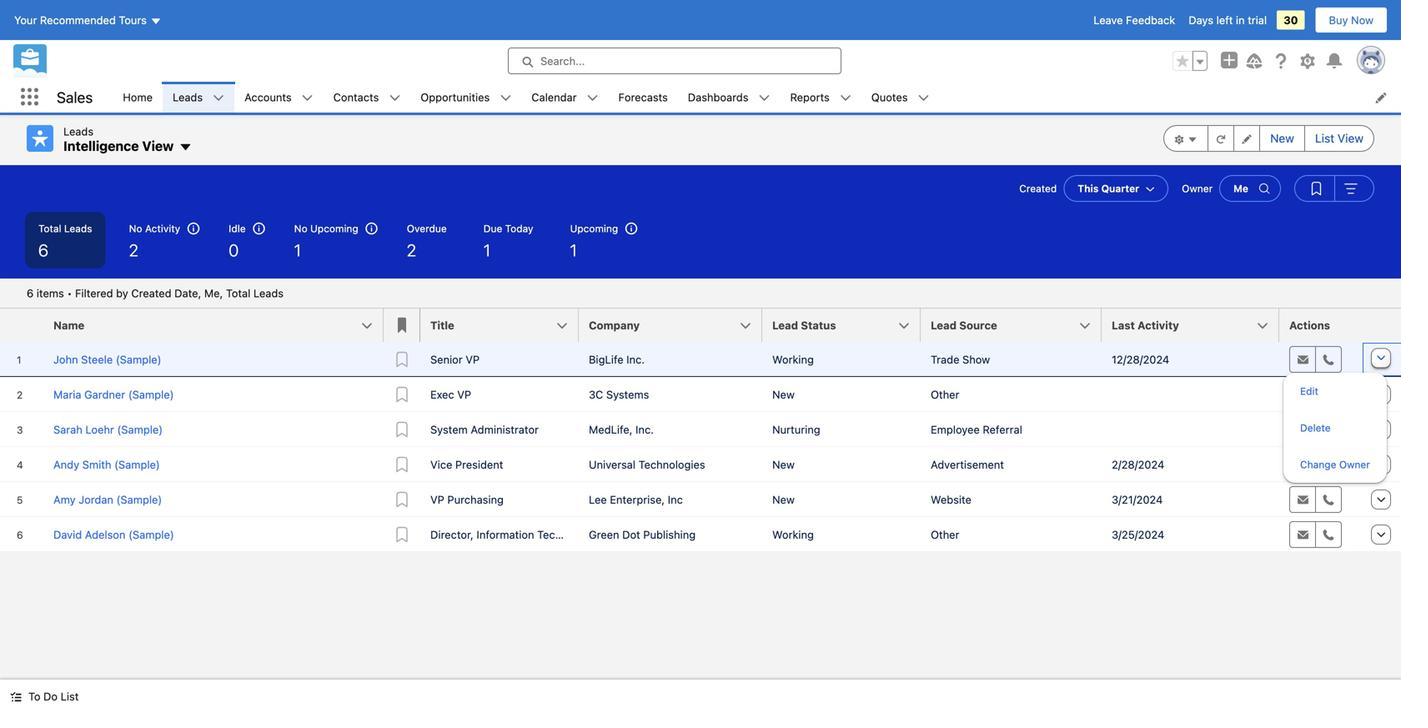 Task type: vqa. For each thing, say whether or not it's contained in the screenshot.


Task type: locate. For each thing, give the bounding box(es) containing it.
text default image right "quotes"
[[918, 92, 930, 104]]

no
[[129, 223, 142, 234], [294, 223, 308, 234]]

1 horizontal spatial activity
[[1138, 319, 1180, 332]]

3/21/2024
[[1112, 494, 1164, 506]]

group for owner
[[1295, 175, 1375, 202]]

list right do
[[61, 691, 79, 703]]

2/28/2024
[[1112, 459, 1165, 471]]

biglife inc.
[[589, 353, 645, 366]]

text default image inside contacts list item
[[389, 92, 401, 104]]

left
[[1217, 14, 1234, 26]]

action column header
[[1363, 309, 1402, 343]]

view
[[1338, 131, 1364, 145], [142, 138, 174, 154]]

biglife
[[589, 353, 624, 366]]

0 vertical spatial other
[[931, 388, 960, 401]]

name
[[53, 319, 85, 332]]

text default image down "leads" link
[[179, 141, 192, 154]]

2 1 from the left
[[484, 240, 491, 260]]

1 lead from the left
[[773, 319, 799, 332]]

due today 1
[[484, 223, 534, 260]]

2 2 from the left
[[407, 240, 416, 260]]

lead up the trade on the right of page
[[931, 319, 957, 332]]

1 working from the top
[[773, 353, 814, 366]]

leads
[[173, 91, 203, 103], [63, 125, 94, 138], [64, 223, 92, 234], [254, 287, 284, 300]]

activity inside button
[[1138, 319, 1180, 332]]

recommended
[[40, 14, 116, 26]]

no for 1
[[294, 223, 308, 234]]

created left this
[[1020, 183, 1057, 194]]

1 horizontal spatial 2
[[407, 240, 416, 260]]

other down website
[[931, 529, 960, 541]]

0 horizontal spatial view
[[142, 138, 174, 154]]

activity up 6 items • filtered by created date, me, total leads at the left top of page
[[145, 223, 180, 234]]

grid
[[0, 309, 1402, 553]]

6 items • filtered by created date, me, total leads
[[27, 287, 284, 300]]

view for intelligence view
[[142, 138, 174, 154]]

leads list item
[[163, 82, 235, 113]]

view down home
[[142, 138, 174, 154]]

website
[[931, 494, 972, 506]]

0 horizontal spatial 1
[[294, 240, 301, 260]]

text default image for accounts
[[302, 92, 313, 104]]

title column header
[[421, 309, 589, 343]]

activity right last
[[1138, 319, 1180, 332]]

inc. for medlife, inc.
[[636, 423, 654, 436]]

owner
[[1183, 183, 1213, 194]]

0 horizontal spatial lead
[[773, 319, 799, 332]]

view inside button
[[1338, 131, 1364, 145]]

0 vertical spatial total
[[38, 223, 61, 234]]

new for advertisement
[[773, 459, 795, 471]]

4 text default image from the left
[[759, 92, 771, 104]]

1 vertical spatial other
[[931, 529, 960, 541]]

1 horizontal spatial total
[[226, 287, 251, 300]]

new for website
[[773, 494, 795, 506]]

text default image inside calendar list item
[[587, 92, 599, 104]]

text default image right contacts
[[389, 92, 401, 104]]

1 vertical spatial created
[[131, 287, 172, 300]]

•
[[67, 287, 72, 300]]

other down the trade on the right of page
[[931, 388, 960, 401]]

total up items at the left
[[38, 223, 61, 234]]

this quarter
[[1078, 183, 1140, 194]]

cell
[[1102, 377, 1280, 412], [1102, 412, 1280, 447]]

2 other from the top
[[931, 529, 960, 541]]

reports list item
[[781, 82, 862, 113]]

2 no from the left
[[294, 223, 308, 234]]

1 horizontal spatial created
[[1020, 183, 1057, 194]]

due
[[484, 223, 503, 234]]

no up 6 items • filtered by created date, me, total leads at the left top of page
[[129, 223, 142, 234]]

systems
[[607, 388, 650, 401]]

text default image left accounts
[[213, 92, 225, 104]]

text default image left the reports on the right top of page
[[759, 92, 771, 104]]

0 horizontal spatial 2
[[129, 240, 138, 260]]

created
[[1020, 183, 1057, 194], [131, 287, 172, 300]]

leads right the home link
[[173, 91, 203, 103]]

no upcoming
[[294, 223, 359, 234]]

cell up 2/28/2024
[[1102, 412, 1280, 447]]

text default image inside leads list item
[[213, 92, 225, 104]]

text default image left to
[[10, 691, 22, 703]]

vp right senior
[[466, 353, 480, 366]]

group up me button
[[1164, 125, 1375, 152]]

6 left items at the left
[[27, 287, 34, 300]]

group containing new
[[1164, 125, 1375, 152]]

2 down overdue
[[407, 240, 416, 260]]

0 horizontal spatial upcoming
[[310, 223, 359, 234]]

forecasts link
[[609, 82, 678, 113]]

activity
[[145, 223, 180, 234], [1138, 319, 1180, 332]]

reports link
[[781, 82, 840, 113]]

0
[[229, 240, 239, 260]]

group down list view button on the top of page
[[1295, 175, 1375, 202]]

cell down 12/28/2024 on the right of the page
[[1102, 377, 1280, 412]]

text default image for quotes
[[918, 92, 930, 104]]

2 horizontal spatial 1
[[570, 240, 577, 260]]

total
[[38, 223, 61, 234], [226, 287, 251, 300]]

1 down no upcoming
[[294, 240, 301, 260]]

1 vertical spatial inc.
[[636, 423, 654, 436]]

leads right me,
[[254, 287, 284, 300]]

0 vertical spatial list
[[1316, 131, 1335, 145]]

1 horizontal spatial view
[[1338, 131, 1364, 145]]

green dot publishing
[[589, 529, 696, 541]]

cell for other
[[1102, 377, 1280, 412]]

1 vertical spatial 6
[[27, 287, 34, 300]]

lead for lead status
[[773, 319, 799, 332]]

accounts link
[[235, 82, 302, 113]]

trade show
[[931, 353, 991, 366]]

1 for upcoming
[[570, 240, 577, 260]]

new inside button
[[1271, 131, 1295, 145]]

1 horizontal spatial no
[[294, 223, 308, 234]]

director,
[[431, 529, 474, 541]]

lead for lead source
[[931, 319, 957, 332]]

0 vertical spatial activity
[[145, 223, 180, 234]]

text default image right accounts
[[302, 92, 313, 104]]

last
[[1112, 319, 1136, 332]]

text default image inside reports list item
[[840, 92, 852, 104]]

2 vertical spatial group
[[1295, 175, 1375, 202]]

3 1 from the left
[[570, 240, 577, 260]]

filtered
[[75, 287, 113, 300]]

3 text default image from the left
[[500, 92, 512, 104]]

important column header
[[384, 309, 421, 343]]

6 up items at the left
[[38, 240, 48, 260]]

1 1 from the left
[[294, 240, 301, 260]]

text default image inside quotes list item
[[918, 92, 930, 104]]

vp
[[466, 353, 480, 366], [457, 388, 472, 401], [431, 494, 445, 506]]

2 vertical spatial vp
[[431, 494, 445, 506]]

name button
[[43, 309, 384, 342]]

source
[[960, 319, 998, 332]]

text default image inside opportunities list item
[[500, 92, 512, 104]]

leads up the '•'
[[64, 223, 92, 234]]

1 vertical spatial working
[[773, 529, 814, 541]]

text default image inside dashboards list item
[[759, 92, 771, 104]]

dashboards list item
[[678, 82, 781, 113]]

0 horizontal spatial total
[[38, 223, 61, 234]]

idle
[[229, 223, 246, 234]]

list view button
[[1305, 125, 1375, 152]]

list inside group
[[1316, 131, 1335, 145]]

0 vertical spatial inc.
[[627, 353, 645, 366]]

2
[[129, 240, 138, 260], [407, 240, 416, 260]]

1 horizontal spatial lead
[[931, 319, 957, 332]]

last activity column header
[[1102, 309, 1290, 343]]

1 horizontal spatial list
[[1316, 131, 1335, 145]]

created right by
[[131, 287, 172, 300]]

0 vertical spatial created
[[1020, 183, 1057, 194]]

6 inside total leads 6
[[38, 240, 48, 260]]

inc. for biglife inc.
[[627, 353, 645, 366]]

text default image
[[213, 92, 225, 104], [587, 92, 599, 104], [840, 92, 852, 104], [918, 92, 930, 104], [179, 141, 192, 154], [10, 691, 22, 703]]

activity inside key performance indicators group
[[145, 223, 180, 234]]

grid containing name
[[0, 309, 1402, 553]]

trial
[[1248, 14, 1268, 26]]

list right the new button
[[1316, 131, 1335, 145]]

1 vertical spatial list
[[61, 691, 79, 703]]

text default image
[[302, 92, 313, 104], [389, 92, 401, 104], [500, 92, 512, 104], [759, 92, 771, 104]]

group
[[1173, 51, 1208, 71], [1164, 125, 1375, 152], [1295, 175, 1375, 202]]

vp right the exec
[[457, 388, 472, 401]]

total right me,
[[226, 287, 251, 300]]

date,
[[175, 287, 201, 300]]

leave feedback link
[[1094, 14, 1176, 26]]

company
[[589, 319, 640, 332]]

lead status
[[773, 319, 837, 332]]

text default image right the reports on the right top of page
[[840, 92, 852, 104]]

0 vertical spatial working
[[773, 353, 814, 366]]

1 text default image from the left
[[302, 92, 313, 104]]

dot
[[623, 529, 641, 541]]

0 horizontal spatial 6
[[27, 287, 34, 300]]

to do list button
[[0, 680, 89, 713]]

0 vertical spatial 6
[[38, 240, 48, 260]]

3/25/2024
[[1112, 529, 1165, 541]]

list
[[113, 82, 1402, 113]]

dashboards link
[[678, 82, 759, 113]]

1 inside due today 1
[[484, 240, 491, 260]]

inc. right "biglife"
[[627, 353, 645, 366]]

row number column header
[[0, 309, 43, 343]]

text default image left 'calendar'
[[500, 92, 512, 104]]

2 working from the top
[[773, 529, 814, 541]]

text default image right 'calendar'
[[587, 92, 599, 104]]

vp down vice
[[431, 494, 445, 506]]

no activity
[[129, 223, 180, 234]]

lead source
[[931, 319, 998, 332]]

1 right due today 1
[[570, 240, 577, 260]]

0 horizontal spatial no
[[129, 223, 142, 234]]

text default image for calendar
[[587, 92, 599, 104]]

total leads 6
[[38, 223, 92, 260]]

6
[[38, 240, 48, 260], [27, 287, 34, 300]]

intelligence view
[[63, 138, 174, 154]]

1 vertical spatial vp
[[457, 388, 472, 401]]

1 other from the top
[[931, 388, 960, 401]]

inc. right medlife,
[[636, 423, 654, 436]]

2 cell from the top
[[1102, 412, 1280, 447]]

lead left status
[[773, 319, 799, 332]]

vice president
[[431, 459, 504, 471]]

your recommended tours button
[[13, 7, 163, 33]]

view right the new button
[[1338, 131, 1364, 145]]

group down the days
[[1173, 51, 1208, 71]]

0 horizontal spatial activity
[[145, 223, 180, 234]]

1
[[294, 240, 301, 260], [484, 240, 491, 260], [570, 240, 577, 260]]

administrator
[[471, 423, 539, 436]]

opportunities link
[[411, 82, 500, 113]]

1 down due
[[484, 240, 491, 260]]

tours
[[119, 14, 147, 26]]

leads inside total leads 6
[[64, 223, 92, 234]]

text default image inside the accounts list item
[[302, 92, 313, 104]]

0 vertical spatial vp
[[466, 353, 480, 366]]

2 text default image from the left
[[389, 92, 401, 104]]

1 vertical spatial group
[[1164, 125, 1375, 152]]

1 horizontal spatial 1
[[484, 240, 491, 260]]

employee
[[931, 423, 980, 436]]

1 vertical spatial total
[[226, 287, 251, 300]]

1 horizontal spatial 6
[[38, 240, 48, 260]]

cell for employee referral
[[1102, 412, 1280, 447]]

other for new
[[931, 388, 960, 401]]

1 cell from the top
[[1102, 377, 1280, 412]]

show
[[963, 353, 991, 366]]

intelligence
[[63, 138, 139, 154]]

lead source column header
[[921, 309, 1112, 343]]

quotes list item
[[862, 82, 940, 113]]

vp for senior vp
[[466, 353, 480, 366]]

working
[[773, 353, 814, 366], [773, 529, 814, 541]]

system
[[431, 423, 468, 436]]

2 lead from the left
[[931, 319, 957, 332]]

trade
[[931, 353, 960, 366]]

text default image for leads
[[213, 92, 225, 104]]

1 vertical spatial activity
[[1138, 319, 1180, 332]]

1 no from the left
[[129, 223, 142, 234]]

no right idle
[[294, 223, 308, 234]]

1 horizontal spatial upcoming
[[570, 223, 618, 234]]

2 down no activity
[[129, 240, 138, 260]]



Task type: describe. For each thing, give the bounding box(es) containing it.
enterprise,
[[610, 494, 665, 506]]

opportunities
[[421, 91, 490, 103]]

director, information technology
[[431, 529, 596, 541]]

vice
[[431, 459, 453, 471]]

exec
[[431, 388, 454, 401]]

this
[[1078, 183, 1099, 194]]

3c
[[589, 388, 604, 401]]

search...
[[541, 55, 585, 67]]

lee enterprise, inc
[[589, 494, 683, 506]]

advertisement
[[931, 459, 1005, 471]]

text default image for contacts
[[389, 92, 401, 104]]

buy now
[[1330, 14, 1374, 26]]

in
[[1237, 14, 1246, 26]]

opportunities list item
[[411, 82, 522, 113]]

leave
[[1094, 14, 1124, 26]]

calendar
[[532, 91, 577, 103]]

lead status button
[[763, 309, 921, 342]]

row number image
[[0, 309, 43, 342]]

medlife, inc.
[[589, 423, 654, 436]]

working for green dot publishing
[[773, 529, 814, 541]]

actions
[[1290, 319, 1331, 332]]

30
[[1284, 14, 1299, 26]]

exec vp
[[431, 388, 472, 401]]

name column header
[[43, 309, 394, 343]]

inc
[[668, 494, 683, 506]]

no for 2
[[129, 223, 142, 234]]

0 horizontal spatial list
[[61, 691, 79, 703]]

information
[[477, 529, 535, 541]]

0 horizontal spatial created
[[131, 287, 172, 300]]

vp purchasing
[[431, 494, 504, 506]]

sales
[[57, 88, 93, 106]]

actions column header
[[1280, 309, 1363, 343]]

me button
[[1220, 175, 1282, 202]]

universal
[[589, 459, 636, 471]]

quotes link
[[862, 82, 918, 113]]

new button
[[1260, 125, 1306, 152]]

president
[[456, 459, 504, 471]]

to do list
[[28, 691, 79, 703]]

lead source button
[[921, 309, 1102, 342]]

leave feedback
[[1094, 14, 1176, 26]]

1 for no upcoming
[[294, 240, 301, 260]]

action image
[[1363, 309, 1402, 342]]

0 vertical spatial group
[[1173, 51, 1208, 71]]

this quarter button
[[1064, 175, 1169, 202]]

items
[[37, 287, 64, 300]]

activity for no activity
[[145, 223, 180, 234]]

senior
[[431, 353, 463, 366]]

working for biglife inc.
[[773, 353, 814, 366]]

calendar list item
[[522, 82, 609, 113]]

quotes
[[872, 91, 908, 103]]

1 upcoming from the left
[[310, 223, 359, 234]]

employee referral
[[931, 423, 1023, 436]]

accounts
[[245, 91, 292, 103]]

status
[[801, 319, 837, 332]]

6 items • filtered by created date, me, total leads status
[[27, 287, 284, 300]]

days left in trial
[[1189, 14, 1268, 26]]

your
[[14, 14, 37, 26]]

calendar link
[[522, 82, 587, 113]]

purchasing
[[448, 494, 504, 506]]

me,
[[204, 287, 223, 300]]

contacts
[[334, 91, 379, 103]]

home link
[[113, 82, 163, 113]]

list containing home
[[113, 82, 1402, 113]]

3c systems
[[589, 388, 650, 401]]

days
[[1189, 14, 1214, 26]]

group for leads
[[1164, 125, 1375, 152]]

lead status column header
[[763, 309, 931, 343]]

2 inside the overdue 2
[[407, 240, 416, 260]]

nurturing
[[773, 423, 821, 436]]

publishing
[[644, 529, 696, 541]]

activity for last activity
[[1138, 319, 1180, 332]]

text default image inside to do list button
[[10, 691, 22, 703]]

senior vp
[[431, 353, 480, 366]]

technology
[[538, 529, 596, 541]]

by
[[116, 287, 128, 300]]

overdue 2
[[407, 223, 447, 260]]

other for working
[[931, 529, 960, 541]]

text default image for dashboards
[[759, 92, 771, 104]]

text default image for reports
[[840, 92, 852, 104]]

contacts list item
[[323, 82, 411, 113]]

leads link
[[163, 82, 213, 113]]

today
[[505, 223, 534, 234]]

new for other
[[773, 388, 795, 401]]

me
[[1234, 183, 1249, 194]]

your recommended tours
[[14, 14, 147, 26]]

feedback
[[1127, 14, 1176, 26]]

2 upcoming from the left
[[570, 223, 618, 234]]

vp for exec vp
[[457, 388, 472, 401]]

title button
[[421, 309, 579, 342]]

quarter
[[1102, 183, 1140, 194]]

last activity button
[[1102, 309, 1280, 342]]

leads inside list item
[[173, 91, 203, 103]]

referral
[[983, 423, 1023, 436]]

list view
[[1316, 131, 1364, 145]]

to
[[28, 691, 40, 703]]

view for list view
[[1338, 131, 1364, 145]]

accounts list item
[[235, 82, 323, 113]]

search... button
[[508, 48, 842, 74]]

leads up "intelligence"
[[63, 125, 94, 138]]

text default image for opportunities
[[500, 92, 512, 104]]

company column header
[[579, 309, 773, 343]]

system administrator
[[431, 423, 539, 436]]

overdue
[[407, 223, 447, 234]]

medlife,
[[589, 423, 633, 436]]

1 2 from the left
[[129, 240, 138, 260]]

dashboards
[[688, 91, 749, 103]]

12/28/2024
[[1112, 353, 1170, 366]]

key performance indicators group
[[0, 212, 1402, 279]]

title
[[431, 319, 455, 332]]

last activity
[[1112, 319, 1180, 332]]

buy
[[1330, 14, 1349, 26]]

total inside total leads 6
[[38, 223, 61, 234]]

now
[[1352, 14, 1374, 26]]



